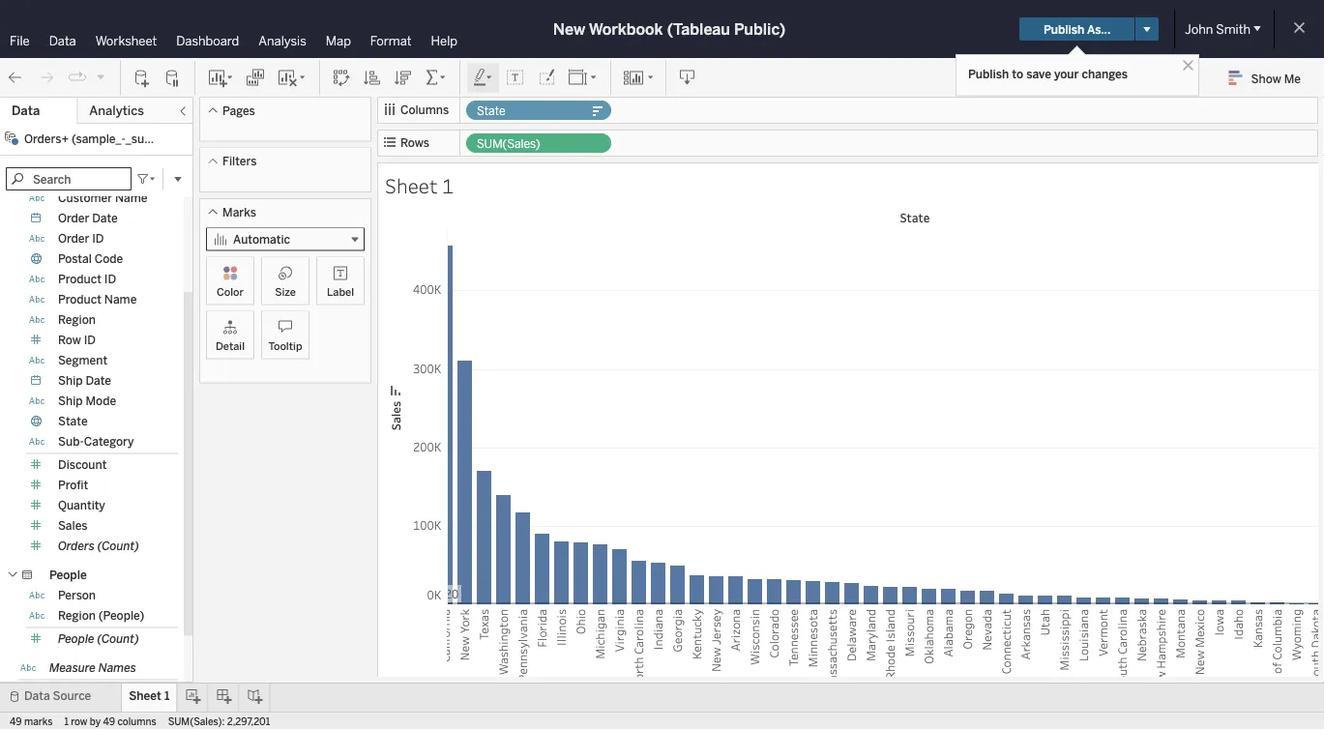 Task type: describe. For each thing, give the bounding box(es) containing it.
pages
[[223, 104, 255, 118]]

1 row by 49 columns
[[64, 716, 156, 728]]

Washington, State. Press Space to toggle selection. Press Escape to go back to the left margin. Use arrow keys to navigate headers text field
[[494, 606, 513, 722]]

Montana, State. Press Space to toggle selection. Press Escape to go back to the left margin. Use arrow keys to navigate headers text field
[[1171, 606, 1190, 722]]

orders+ (sample_-_superstore (1))
[[24, 132, 212, 146]]

Tennessee, State. Press Space to toggle selection. Press Escape to go back to the left margin. Use arrow keys to navigate headers text field
[[784, 606, 803, 722]]

product for product name
[[58, 293, 102, 307]]

discount
[[58, 458, 107, 472]]

sub-
[[58, 435, 84, 449]]

sum(sales):
[[168, 716, 225, 728]]

totals image
[[425, 68, 448, 88]]

(sample_-
[[72, 132, 126, 146]]

Pennsylvania, State. Press Space to toggle selection. Press Escape to go back to the left margin. Use arrow keys to navigate headers text field
[[513, 606, 532, 722]]

public)
[[734, 20, 786, 38]]

id for row id
[[84, 333, 96, 347]]

New York, State. Press Space to toggle selection. Press Escape to go back to the left margin. Use arrow keys to navigate headers text field
[[455, 606, 474, 722]]

Delaware, State. Press Space to toggle selection. Press Escape to go back to the left margin. Use arrow keys to navigate headers text field
[[842, 606, 861, 722]]

columns
[[118, 716, 156, 728]]

people for people
[[49, 569, 87, 583]]

row id
[[58, 333, 96, 347]]

category
[[84, 435, 134, 449]]

postal
[[58, 252, 92, 266]]

smith
[[1217, 21, 1251, 37]]

worksheet
[[96, 33, 157, 48]]

New Jersey, State. Press Space to toggle selection. Press Escape to go back to the left margin. Use arrow keys to navigate headers text field
[[706, 606, 726, 722]]

postal code
[[58, 252, 123, 266]]

2,297,201
[[227, 716, 270, 728]]

clear sheet image
[[277, 68, 308, 88]]

order for order id
[[58, 232, 89, 246]]

analytics
[[89, 103, 144, 119]]

1 vertical spatial data
[[12, 103, 40, 119]]

replay animation image
[[68, 68, 87, 87]]

1 vertical spatial 1
[[164, 690, 170, 704]]

names
[[98, 661, 136, 675]]

fit image
[[568, 68, 599, 88]]

sales
[[58, 519, 88, 533]]

Wisconsin, State. Press Space to toggle selection. Press Escape to go back to the left margin. Use arrow keys to navigate headers text field
[[745, 606, 765, 722]]

redo image
[[37, 68, 56, 88]]

49 marks
[[10, 716, 53, 728]]

Iowa, State. Press Space to toggle selection. Press Escape to go back to the left margin. Use arrow keys to navigate headers text field
[[1210, 606, 1229, 722]]

order id
[[58, 232, 104, 246]]

sorted ascending by sum of sales within state image
[[363, 68, 382, 88]]

show
[[1252, 71, 1282, 85]]

Nebraska, State. Press Space to toggle selection. Press Escape to go back to the left margin. Use arrow keys to navigate headers text field
[[1132, 606, 1152, 722]]

id for order id
[[92, 232, 104, 246]]

Texas, State. Press Space to toggle selection. Press Escape to go back to the left margin. Use arrow keys to navigate headers text field
[[474, 606, 494, 722]]

rows
[[401, 136, 430, 150]]

(count) for orders (count)
[[97, 540, 139, 554]]

product name
[[58, 293, 137, 307]]

Minnesota, State. Press Space to toggle selection. Press Escape to go back to the left margin. Use arrow keys to navigate headers text field
[[803, 606, 823, 722]]

Michigan, State. Press Space to toggle selection. Press Escape to go back to the left margin. Use arrow keys to navigate headers text field
[[590, 606, 610, 722]]

people for people (count)
[[58, 632, 94, 646]]

Oklahoma, State. Press Space to toggle selection. Press Escape to go back to the left margin. Use arrow keys to navigate headers text field
[[919, 606, 939, 722]]

marks
[[223, 205, 256, 219]]

source
[[53, 690, 91, 704]]

date for ship date
[[86, 374, 111, 388]]

tooltip
[[268, 340, 302, 353]]

Louisiana, State. Press Space to toggle selection. Press Escape to go back to the left margin. Use arrow keys to navigate headers text field
[[1074, 606, 1094, 722]]

id for product id
[[104, 272, 116, 286]]

john
[[1186, 21, 1214, 37]]

collapse image
[[177, 105, 189, 117]]

workbook
[[589, 20, 664, 38]]

Vermont, State. Press Space to toggle selection. Press Escape to go back to the left margin. Use arrow keys to navigate headers text field
[[1094, 606, 1113, 722]]

1 horizontal spatial sheet
[[385, 172, 438, 199]]

Massachusetts, State. Press Space to toggle selection. Press Escape to go back to the left margin. Use arrow keys to navigate headers text field
[[823, 606, 842, 722]]

person
[[58, 589, 96, 603]]

people (count)
[[58, 632, 139, 646]]

show me button
[[1221, 63, 1319, 93]]

New Mexico, State. Press Space to toggle selection. Press Escape to go back to the left margin. Use arrow keys to navigate headers text field
[[1190, 606, 1210, 722]]

format workbook image
[[537, 68, 556, 88]]

product for product id
[[58, 272, 102, 286]]

help
[[431, 33, 458, 48]]

label
[[327, 285, 354, 299]]

me
[[1285, 71, 1302, 85]]

Alabama, State. Press Space to toggle selection. Press Escape to go back to the left margin. Use arrow keys to navigate headers text field
[[939, 606, 958, 722]]

quantity
[[58, 499, 105, 513]]

replay animation image
[[95, 71, 106, 82]]

show me
[[1252, 71, 1302, 85]]

sum(sales): 2,297,201
[[168, 716, 270, 728]]

(tableau
[[667, 20, 731, 38]]

marks
[[24, 716, 53, 728]]

Colorado, State. Press Space to toggle selection. Press Escape to go back to the left margin. Use arrow keys to navigate headers text field
[[765, 606, 784, 722]]

2 vertical spatial data
[[24, 690, 50, 704]]

size
[[275, 285, 296, 299]]

region for region
[[58, 313, 96, 327]]

close image
[[1180, 56, 1198, 75]]

Nevada, State. Press Space to toggle selection. Press Escape to go back to the left margin. Use arrow keys to navigate headers text field
[[977, 606, 997, 722]]

0 vertical spatial data
[[49, 33, 76, 48]]

publish as...
[[1044, 22, 1111, 36]]

publish as... button
[[1020, 17, 1135, 41]]

0 vertical spatial sheet 1
[[385, 172, 454, 199]]

Florida, State. Press Space to toggle selection. Press Escape to go back to the left margin. Use arrow keys to navigate headers text field
[[532, 606, 552, 722]]

download image
[[678, 68, 698, 88]]

Ohio, State. Press Space to toggle selection. Press Escape to go back to the left margin. Use arrow keys to navigate headers text field
[[571, 606, 590, 722]]

sorted descending by sum of sales within state image
[[394, 68, 413, 88]]



Task type: locate. For each thing, give the bounding box(es) containing it.
sheet
[[385, 172, 438, 199], [129, 690, 162, 704]]

2 vertical spatial id
[[84, 333, 96, 347]]

0 vertical spatial publish
[[1044, 22, 1085, 36]]

ship
[[58, 374, 83, 388], [58, 394, 83, 408]]

product down product id
[[58, 293, 102, 307]]

publish to save your changes
[[969, 67, 1128, 81]]

2 horizontal spatial state
[[900, 210, 930, 226]]

your
[[1055, 67, 1079, 81]]

1 horizontal spatial publish
[[1044, 22, 1085, 36]]

date for order date
[[92, 211, 118, 225]]

order date
[[58, 211, 118, 225]]

dashboard
[[176, 33, 239, 48]]

(count) for people (count)
[[97, 632, 139, 646]]

1 vertical spatial order
[[58, 232, 89, 246]]

0 vertical spatial sheet
[[385, 172, 438, 199]]

publish for publish to save your changes
[[969, 67, 1010, 81]]

publish for publish as...
[[1044, 22, 1085, 36]]

filters
[[223, 154, 257, 168]]

people up measure
[[58, 632, 94, 646]]

0 horizontal spatial sheet 1
[[129, 690, 170, 704]]

Wyoming, State. Press Space to toggle selection. Press Escape to go back to the left margin. Use arrow keys to navigate headers text field
[[1287, 606, 1306, 722]]

profit
[[58, 479, 88, 493]]

North Carolina, State. Press Space to toggle selection. Press Escape to go back to the left margin. Use arrow keys to navigate headers text field
[[629, 606, 648, 722]]

South Dakota, State. Press Space to toggle selection. Press Escape to go back to the left margin. Use arrow keys to navigate headers text field
[[1306, 606, 1325, 722]]

name right customer
[[115, 191, 148, 205]]

1 horizontal spatial 1
[[164, 690, 170, 704]]

(count) down (people)
[[97, 632, 139, 646]]

product down postal
[[58, 272, 102, 286]]

id down the code
[[104, 272, 116, 286]]

0 horizontal spatial 1
[[64, 716, 69, 728]]

1 vertical spatial ship
[[58, 394, 83, 408]]

product
[[58, 272, 102, 286], [58, 293, 102, 307]]

data source
[[24, 690, 91, 704]]

publish left to
[[969, 67, 1010, 81]]

1 down columns
[[442, 172, 454, 199]]

Kansas, State. Press Space to toggle selection. Press Escape to go back to the left margin. Use arrow keys to navigate headers text field
[[1248, 606, 1268, 722]]

_superstore
[[126, 132, 190, 146]]

sheet 1
[[385, 172, 454, 199], [129, 690, 170, 704]]

2 horizontal spatial 1
[[442, 172, 454, 199]]

1 vertical spatial name
[[104, 293, 137, 307]]

49 right by
[[103, 716, 115, 728]]

0 vertical spatial state
[[477, 104, 506, 118]]

1 region from the top
[[58, 313, 96, 327]]

map
[[326, 33, 351, 48]]

orders (count)
[[58, 540, 139, 554]]

row
[[71, 716, 88, 728]]

(people)
[[99, 609, 144, 623]]

row
[[58, 333, 81, 347]]

product id
[[58, 272, 116, 286]]

ship date
[[58, 374, 111, 388]]

name down product id
[[104, 293, 137, 307]]

Illinois, State. Press Space to toggle selection. Press Escape to go back to the left margin. Use arrow keys to navigate headers text field
[[552, 606, 571, 722]]

undo image
[[6, 68, 25, 88]]

publish inside button
[[1044, 22, 1085, 36]]

Mississippi, State. Press Space to toggle selection. Press Escape to go back to the left margin. Use arrow keys to navigate headers text field
[[1055, 606, 1074, 722]]

Virginia, State. Press Space to toggle selection. Press Escape to go back to the left margin. Use arrow keys to navigate headers text field
[[610, 606, 629, 722]]

file
[[10, 33, 30, 48]]

segment
[[58, 354, 108, 368]]

1 vertical spatial id
[[104, 272, 116, 286]]

columns
[[401, 103, 449, 117]]

1 order from the top
[[58, 211, 89, 225]]

data
[[49, 33, 76, 48], [12, 103, 40, 119], [24, 690, 50, 704]]

1 (count) from the top
[[97, 540, 139, 554]]

0 vertical spatial date
[[92, 211, 118, 225]]

ship for ship date
[[58, 374, 83, 388]]

1 vertical spatial publish
[[969, 67, 1010, 81]]

to
[[1013, 67, 1024, 81]]

date
[[92, 211, 118, 225], [86, 374, 111, 388]]

orders+
[[24, 132, 69, 146]]

(1))
[[193, 132, 212, 146]]

changes
[[1082, 67, 1128, 81]]

as...
[[1088, 22, 1111, 36]]

people
[[49, 569, 87, 583], [58, 632, 94, 646]]

2 region from the top
[[58, 609, 96, 623]]

region up row id at the left of the page
[[58, 313, 96, 327]]

color
[[217, 285, 244, 299]]

0 horizontal spatial publish
[[969, 67, 1010, 81]]

new
[[553, 20, 586, 38]]

49
[[10, 716, 22, 728], [103, 716, 115, 728]]

sub-category
[[58, 435, 134, 449]]

Connecticut, State. Press Space to toggle selection. Press Escape to go back to the left margin. Use arrow keys to navigate headers text field
[[997, 606, 1016, 722]]

order for order date
[[58, 211, 89, 225]]

highlight image
[[472, 68, 495, 88]]

save
[[1027, 67, 1052, 81]]

orders
[[58, 540, 95, 554]]

data down undo icon
[[12, 103, 40, 119]]

Rhode Island, State. Press Space to toggle selection. Press Escape to go back to the left margin. Use arrow keys to navigate headers text field
[[881, 606, 900, 722]]

ship mode
[[58, 394, 116, 408]]

detail
[[216, 340, 245, 353]]

0 vertical spatial order
[[58, 211, 89, 225]]

1 horizontal spatial state
[[477, 104, 506, 118]]

john smith
[[1186, 21, 1251, 37]]

people up person
[[49, 569, 87, 583]]

1 vertical spatial state
[[900, 210, 930, 226]]

ship down segment
[[58, 374, 83, 388]]

sheet 1 up columns
[[129, 690, 170, 704]]

analysis
[[259, 33, 307, 48]]

49 left marks on the bottom of the page
[[10, 716, 22, 728]]

2 ship from the top
[[58, 394, 83, 408]]

2 product from the top
[[58, 293, 102, 307]]

1 vertical spatial region
[[58, 609, 96, 623]]

0 vertical spatial (count)
[[97, 540, 139, 554]]

date down customer name
[[92, 211, 118, 225]]

Arkansas, State. Press Space to toggle selection. Press Escape to go back to the left margin. Use arrow keys to navigate headers text field
[[1016, 606, 1035, 722]]

region down person
[[58, 609, 96, 623]]

1 horizontal spatial sheet 1
[[385, 172, 454, 199]]

customer name
[[58, 191, 148, 205]]

name for product name
[[104, 293, 137, 307]]

name for customer name
[[115, 191, 148, 205]]

region for region (people)
[[58, 609, 96, 623]]

2 49 from the left
[[103, 716, 115, 728]]

1 vertical spatial sheet
[[129, 690, 162, 704]]

order up postal
[[58, 232, 89, 246]]

customer
[[58, 191, 112, 205]]

2 (count) from the top
[[97, 632, 139, 646]]

2 vertical spatial state
[[58, 415, 88, 429]]

1 vertical spatial product
[[58, 293, 102, 307]]

new worksheet image
[[207, 68, 234, 88]]

swap rows and columns image
[[332, 68, 351, 88]]

0 horizontal spatial 49
[[10, 716, 22, 728]]

data up marks on the bottom of the page
[[24, 690, 50, 704]]

1 vertical spatial people
[[58, 632, 94, 646]]

id
[[92, 232, 104, 246], [104, 272, 116, 286], [84, 333, 96, 347]]

Kentucky, State. Press Space to toggle selection. Press Escape to go back to the left margin. Use arrow keys to navigate headers text field
[[687, 606, 706, 722]]

Idaho, State. Press Space to toggle selection. Press Escape to go back to the left margin. Use arrow keys to navigate headers text field
[[1229, 606, 1248, 722]]

ship down ship date at bottom left
[[58, 394, 83, 408]]

0 horizontal spatial state
[[58, 415, 88, 429]]

measure names
[[49, 661, 136, 675]]

1 vertical spatial date
[[86, 374, 111, 388]]

duplicate image
[[246, 68, 265, 88]]

1 horizontal spatial 49
[[103, 716, 115, 728]]

Missouri, State. Press Space to toggle selection. Press Escape to go back to the left margin. Use arrow keys to navigate headers text field
[[900, 606, 919, 722]]

New Hampshire, State. Press Space to toggle selection. Press Escape to go back to the left margin. Use arrow keys to navigate headers text field
[[1152, 606, 1171, 722]]

show/hide cards image
[[623, 68, 654, 88]]

Search text field
[[6, 167, 132, 191]]

1 ship from the top
[[58, 374, 83, 388]]

publish left as...
[[1044, 22, 1085, 36]]

District of Columbia, State. Press Space to toggle selection. Press Escape to go back to the left margin. Use arrow keys to navigate headers text field
[[1268, 606, 1287, 722]]

pause auto updates image
[[164, 68, 183, 88]]

sheet 1 down the rows
[[385, 172, 454, 199]]

1 49 from the left
[[10, 716, 22, 728]]

Utah, State. Press Space to toggle selection. Press Escape to go back to the left margin. Use arrow keys to navigate headers text field
[[1035, 606, 1055, 722]]

1 vertical spatial (count)
[[97, 632, 139, 646]]

data up replay animation icon
[[49, 33, 76, 48]]

0 vertical spatial 1
[[442, 172, 454, 199]]

date up mode
[[86, 374, 111, 388]]

1
[[442, 172, 454, 199], [164, 690, 170, 704], [64, 716, 69, 728]]

(count) right orders
[[97, 540, 139, 554]]

Indiana, State. Press Space to toggle selection. Press Escape to go back to the left margin. Use arrow keys to navigate headers text field
[[648, 606, 668, 722]]

measure
[[49, 661, 96, 675]]

order up order id
[[58, 211, 89, 225]]

Oregon, State. Press Space to toggle selection. Press Escape to go back to the left margin. Use arrow keys to navigate headers text field
[[958, 606, 977, 722]]

0 vertical spatial region
[[58, 313, 96, 327]]

region
[[58, 313, 96, 327], [58, 609, 96, 623]]

0 vertical spatial name
[[115, 191, 148, 205]]

0 vertical spatial id
[[92, 232, 104, 246]]

1 left row
[[64, 716, 69, 728]]

show mark labels image
[[506, 68, 525, 88]]

2 vertical spatial 1
[[64, 716, 69, 728]]

sheet up columns
[[129, 690, 162, 704]]

(count)
[[97, 540, 139, 554], [97, 632, 139, 646]]

South Carolina, State. Press Space to toggle selection. Press Escape to go back to the left margin. Use arrow keys to navigate headers text field
[[1113, 606, 1132, 722]]

1 vertical spatial sheet 1
[[129, 690, 170, 704]]

Georgia, State. Press Space to toggle selection. Press Escape to go back to the left margin. Use arrow keys to navigate headers text field
[[668, 606, 687, 722]]

2 order from the top
[[58, 232, 89, 246]]

0 vertical spatial people
[[49, 569, 87, 583]]

state
[[477, 104, 506, 118], [900, 210, 930, 226], [58, 415, 88, 429]]

id up postal code
[[92, 232, 104, 246]]

ship for ship mode
[[58, 394, 83, 408]]

0 horizontal spatial sheet
[[129, 690, 162, 704]]

new workbook (tableau public)
[[553, 20, 786, 38]]

code
[[95, 252, 123, 266]]

1 product from the top
[[58, 272, 102, 286]]

format
[[371, 33, 412, 48]]

marks. press enter to open the view data window.. use arrow keys to navigate data visualization elements. image
[[447, 227, 1325, 606]]

sheet down the rows
[[385, 172, 438, 199]]

order
[[58, 211, 89, 225], [58, 232, 89, 246]]

sum(sales)
[[477, 137, 540, 151]]

by
[[90, 716, 101, 728]]

0 vertical spatial product
[[58, 272, 102, 286]]

publish
[[1044, 22, 1085, 36], [969, 67, 1010, 81]]

Maryland, State. Press Space to toggle selection. Press Escape to go back to the left margin. Use arrow keys to navigate headers text field
[[861, 606, 881, 722]]

new data source image
[[133, 68, 152, 88]]

id right row on the left of the page
[[84, 333, 96, 347]]

mode
[[86, 394, 116, 408]]

Arizona, State. Press Space to toggle selection. Press Escape to go back to the left margin. Use arrow keys to navigate headers text field
[[726, 606, 745, 722]]

region (people)
[[58, 609, 144, 623]]

1 up sum(sales): at the left
[[164, 690, 170, 704]]

California, State. Press Space to toggle selection. Press Escape to go back to the left margin. Use arrow keys to navigate headers text field
[[435, 606, 455, 722]]

0 vertical spatial ship
[[58, 374, 83, 388]]

sorted descending by sum of sales within state image
[[389, 383, 404, 398]]



Task type: vqa. For each thing, say whether or not it's contained in the screenshot.
WORKBOOK THUMBNAIL
no



